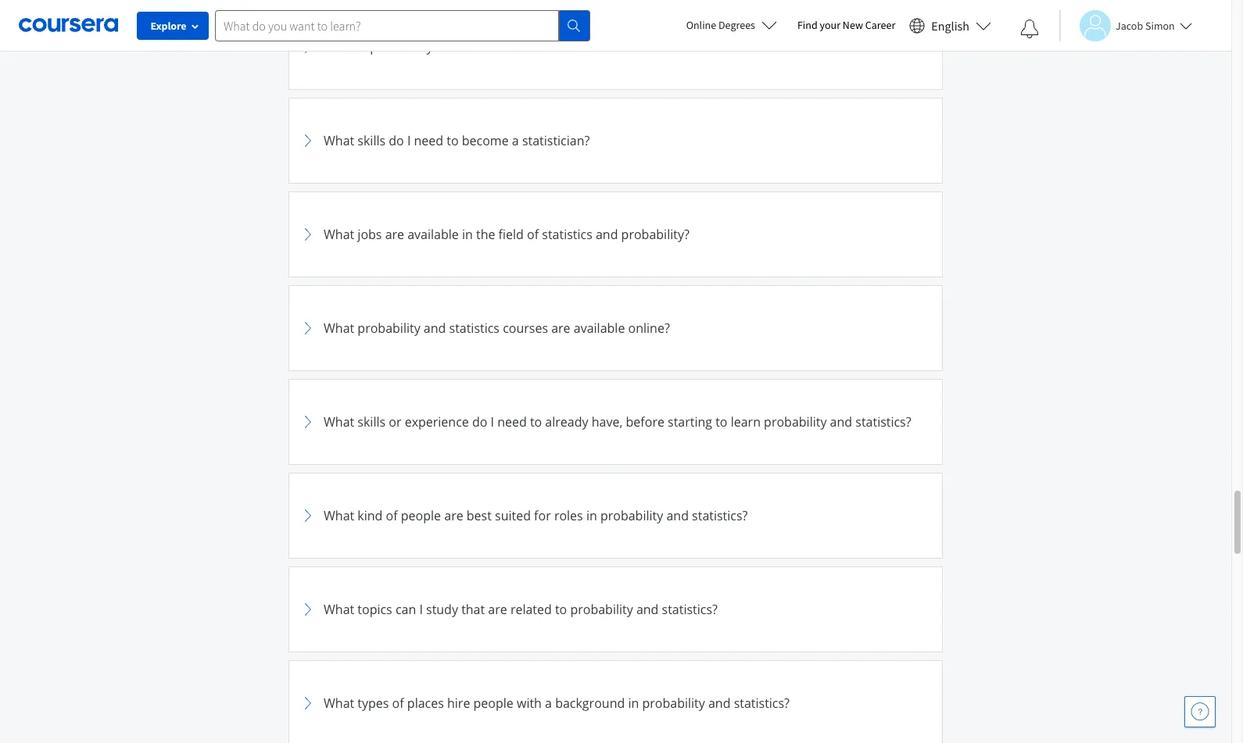 Task type: describe. For each thing, give the bounding box(es) containing it.
0 horizontal spatial in
[[462, 226, 473, 243]]

for
[[534, 507, 551, 525]]

skills for or
[[358, 414, 386, 431]]

become
[[462, 132, 509, 149]]

what jobs are available in the field of statistics and probability? list item
[[288, 192, 943, 278]]

do inside dropdown button
[[472, 414, 487, 431]]

probability inside what types of places hire people with a background in probability and statistics? dropdown button
[[642, 695, 705, 712]]

what skills or experience do i need to already have, before starting to learn probability and statistics? button
[[299, 389, 933, 455]]

what for what types of places hire people with a background in probability and statistics?
[[324, 695, 354, 712]]

chevron right image for what probability and statistics courses are available online?
[[299, 319, 317, 338]]

and inside what is probability and statistics? dropdown button
[[436, 38, 458, 56]]

simon
[[1145, 18, 1175, 32]]

chevron right image for what skills or experience do i need to already have, before starting to learn probability and statistics?
[[299, 413, 317, 432]]

do inside 'dropdown button'
[[389, 132, 404, 149]]

and inside the what probability and statistics courses are available online? dropdown button
[[424, 320, 446, 337]]

to left the learn
[[716, 414, 727, 431]]

what skills do i need to become a statistician? list item
[[288, 98, 943, 184]]

people inside what kind of people are best suited for roles in probability and statistics? dropdown button
[[401, 507, 441, 525]]

or
[[389, 414, 401, 431]]

what skills do i need to become a statistician?
[[324, 132, 590, 149]]

can
[[396, 601, 416, 618]]

probability?
[[621, 226, 689, 243]]

and inside what jobs are available in the field of statistics and probability? dropdown button
[[596, 226, 618, 243]]

what is probability and statistics? list item
[[288, 4, 943, 90]]

topics
[[358, 601, 392, 618]]

what for what is probability and statistics?
[[324, 38, 354, 56]]

chevron right image for what kind of people are best suited for roles in probability and statistics?
[[299, 507, 317, 525]]

hire
[[447, 695, 470, 712]]

what topics can i study that are related to probability and statistics? list item
[[288, 567, 943, 653]]

chevron right image for what skills do i need to become a statistician?
[[299, 131, 317, 150]]

online
[[686, 18, 716, 32]]

with
[[517, 695, 542, 712]]

chevron right image for what topics can i study that are related to probability and statistics?
[[299, 600, 317, 619]]

find
[[797, 18, 818, 32]]

what topics can i study that are related to probability and statistics? button
[[299, 577, 933, 643]]

statistician?
[[522, 132, 590, 149]]

what types of places hire people with a background in probability and statistics? list item
[[288, 661, 943, 744]]

related
[[510, 601, 552, 618]]

a for with
[[545, 695, 552, 712]]

coursera image
[[19, 13, 118, 38]]

statistics? inside list item
[[692, 507, 748, 525]]

your
[[820, 18, 841, 32]]

and inside the what skills or experience do i need to already have, before starting to learn probability and statistics? dropdown button
[[830, 414, 852, 431]]

chevron down image
[[60, 24, 71, 35]]

what kind of people are best suited for roles in probability and statistics? button
[[299, 483, 933, 549]]

what for what probability and statistics courses are available online?
[[324, 320, 354, 337]]

online degrees button
[[674, 8, 790, 42]]

need inside the what skills or experience do i need to already have, before starting to learn probability and statistics? dropdown button
[[497, 414, 527, 431]]

degrees
[[718, 18, 755, 32]]

online?
[[628, 320, 670, 337]]

and inside what types of places hire people with a background in probability and statistics? dropdown button
[[708, 695, 731, 712]]

show notifications image
[[1020, 20, 1039, 38]]

probability inside what kind of people are best suited for roles in probability and statistics? dropdown button
[[600, 507, 663, 525]]

of for hire
[[392, 695, 404, 712]]

what kind of people are best suited for roles in probability and statistics? list item
[[288, 473, 943, 559]]

list containing what is probability and statistics?
[[288, 4, 943, 744]]

have,
[[592, 414, 623, 431]]

of inside what jobs are available in the field of statistics and probability? dropdown button
[[527, 226, 539, 243]]

english button
[[903, 0, 998, 51]]

what jobs are available in the field of statistics and probability?
[[324, 226, 689, 243]]

to inside dropdown button
[[555, 601, 567, 618]]

i for need
[[407, 132, 411, 149]]

are inside the what probability and statistics courses are available online? dropdown button
[[551, 320, 570, 337]]

chevron right image for what types of places hire people with a background in probability and statistics?
[[299, 694, 317, 713]]

field
[[498, 226, 524, 243]]

that
[[461, 601, 485, 618]]

what probability and statistics courses are available online? list item
[[288, 285, 943, 371]]

courses
[[503, 320, 548, 337]]

before
[[626, 414, 664, 431]]

background
[[555, 695, 625, 712]]

the
[[476, 226, 495, 243]]

what for what topics can i study that are related to probability and statistics?
[[324, 601, 354, 618]]

what skills or experience do i need to already have, before starting to learn probability and statistics?
[[324, 414, 911, 431]]



Task type: vqa. For each thing, say whether or not it's contained in the screenshot.
Flexible
no



Task type: locate. For each thing, give the bounding box(es) containing it.
of
[[527, 226, 539, 243], [386, 507, 398, 525], [392, 695, 404, 712]]

statistics right field
[[542, 226, 592, 243]]

are left best
[[444, 507, 463, 525]]

a inside 'dropdown button'
[[512, 132, 519, 149]]

1 chevron right image from the top
[[299, 507, 317, 525]]

statistics? inside dropdown button
[[856, 414, 911, 431]]

0 horizontal spatial a
[[512, 132, 519, 149]]

what for what skills or experience do i need to already have, before starting to learn probability and statistics?
[[324, 414, 354, 431]]

to left already
[[530, 414, 542, 431]]

to right related
[[555, 601, 567, 618]]

0 vertical spatial skills
[[358, 132, 386, 149]]

0 vertical spatial in
[[462, 226, 473, 243]]

what for what skills do i need to become a statistician?
[[324, 132, 354, 149]]

what types of places hire people with a background in probability and statistics? button
[[299, 671, 933, 736]]

to left the become
[[447, 132, 459, 149]]

what types of places hire people with a background in probability and statistics?
[[324, 695, 790, 712]]

0 horizontal spatial do
[[389, 132, 404, 149]]

a right the become
[[512, 132, 519, 149]]

learn
[[731, 414, 761, 431]]

starting
[[668, 414, 712, 431]]

what kind of people are best suited for roles in probability and statistics?
[[324, 507, 748, 525]]

of right kind
[[386, 507, 398, 525]]

2 what from the top
[[324, 132, 354, 149]]

2 chevron right image from the top
[[299, 131, 317, 150]]

i
[[407, 132, 411, 149], [491, 414, 494, 431], [419, 601, 423, 618]]

explore button
[[137, 12, 209, 40]]

skills for do
[[358, 132, 386, 149]]

find your new career link
[[790, 16, 903, 35]]

chevron right image inside the what probability and statistics courses are available online? dropdown button
[[299, 319, 317, 338]]

2 vertical spatial in
[[628, 695, 639, 712]]

career
[[865, 18, 895, 32]]

1 chevron right image from the top
[[299, 38, 317, 56]]

people right kind
[[401, 507, 441, 525]]

1 horizontal spatial need
[[497, 414, 527, 431]]

8 what from the top
[[324, 695, 354, 712]]

1 vertical spatial a
[[545, 695, 552, 712]]

suited
[[495, 507, 531, 525]]

1 vertical spatial chevron right image
[[299, 694, 317, 713]]

help center image
[[1191, 703, 1209, 722]]

0 horizontal spatial statistics
[[449, 320, 500, 337]]

2 skills from the top
[[358, 414, 386, 431]]

chevron right image inside what kind of people are best suited for roles in probability and statistics? dropdown button
[[299, 507, 317, 525]]

are inside what jobs are available in the field of statistics and probability? dropdown button
[[385, 226, 404, 243]]

in right "background"
[[628, 695, 639, 712]]

jacob simon button
[[1059, 10, 1192, 41]]

jobs
[[358, 226, 382, 243]]

statistics left courses
[[449, 320, 500, 337]]

and inside what kind of people are best suited for roles in probability and statistics? dropdown button
[[666, 507, 689, 525]]

None search field
[[215, 10, 590, 41]]

what is probability and statistics? button
[[299, 14, 933, 80]]

find your new career
[[797, 18, 895, 32]]

2 horizontal spatial i
[[491, 414, 494, 431]]

are right courses
[[551, 320, 570, 337]]

kind
[[358, 507, 383, 525]]

What do you want to learn? text field
[[215, 10, 559, 41]]

5 chevron right image from the top
[[299, 413, 317, 432]]

people right hire
[[473, 695, 513, 712]]

0 vertical spatial of
[[527, 226, 539, 243]]

1 horizontal spatial do
[[472, 414, 487, 431]]

chevron right image inside what types of places hire people with a background in probability and statistics? dropdown button
[[299, 694, 317, 713]]

1 vertical spatial people
[[473, 695, 513, 712]]

available left the at the top left
[[407, 226, 459, 243]]

skills
[[358, 132, 386, 149], [358, 414, 386, 431]]

online degrees
[[686, 18, 755, 32]]

types
[[358, 695, 389, 712]]

jacob
[[1116, 18, 1143, 32]]

chevron right image inside what is probability and statistics? dropdown button
[[299, 38, 317, 56]]

of right field
[[527, 226, 539, 243]]

statistics?
[[462, 38, 517, 56], [856, 414, 911, 431], [692, 507, 748, 525], [662, 601, 718, 618], [734, 695, 790, 712]]

are inside what topics can i study that are related to probability and statistics? dropdown button
[[488, 601, 507, 618]]

explore
[[150, 19, 186, 33]]

chevron right image left kind
[[299, 507, 317, 525]]

what for what kind of people are best suited for roles in probability and statistics?
[[324, 507, 354, 525]]

i for study
[[419, 601, 423, 618]]

in right roles
[[586, 507, 597, 525]]

0 vertical spatial available
[[407, 226, 459, 243]]

1 horizontal spatial a
[[545, 695, 552, 712]]

roles
[[554, 507, 583, 525]]

list
[[288, 4, 943, 744]]

1 horizontal spatial i
[[419, 601, 423, 618]]

0 vertical spatial chevron right image
[[299, 507, 317, 525]]

available inside what jobs are available in the field of statistics and probability? dropdown button
[[407, 226, 459, 243]]

what inside 'dropdown button'
[[324, 132, 354, 149]]

what probability and statistics courses are available online? button
[[299, 296, 933, 361]]

chevron right image
[[299, 507, 317, 525], [299, 694, 317, 713]]

2 chevron right image from the top
[[299, 694, 317, 713]]

i left the become
[[407, 132, 411, 149]]

statistics
[[542, 226, 592, 243], [449, 320, 500, 337]]

what jobs are available in the field of statistics and probability? button
[[299, 202, 933, 267]]

experience
[[405, 414, 469, 431]]

need inside what skills do i need to become a statistician? 'dropdown button'
[[414, 132, 443, 149]]

in inside list item
[[586, 507, 597, 525]]

1 vertical spatial do
[[472, 414, 487, 431]]

what skills do i need to become a statistician? button
[[299, 108, 933, 174]]

probability inside the what skills or experience do i need to already have, before starting to learn probability and statistics? dropdown button
[[764, 414, 827, 431]]

what inside dropdown button
[[324, 414, 354, 431]]

are
[[385, 226, 404, 243], [551, 320, 570, 337], [444, 507, 463, 525], [488, 601, 507, 618]]

of right the "types"
[[392, 695, 404, 712]]

0 vertical spatial need
[[414, 132, 443, 149]]

in for suited
[[586, 507, 597, 525]]

4 what from the top
[[324, 320, 354, 337]]

chevron right image
[[299, 38, 317, 56], [299, 131, 317, 150], [299, 225, 317, 244], [299, 319, 317, 338], [299, 413, 317, 432], [299, 600, 317, 619]]

new
[[843, 18, 863, 32]]

3 chevron right image from the top
[[299, 225, 317, 244]]

best
[[467, 507, 492, 525]]

available left online?
[[574, 320, 625, 337]]

of inside what types of places hire people with a background in probability and statistics? dropdown button
[[392, 695, 404, 712]]

a right with
[[545, 695, 552, 712]]

1 horizontal spatial statistics
[[542, 226, 592, 243]]

1 vertical spatial of
[[386, 507, 398, 525]]

already
[[545, 414, 588, 431]]

6 chevron right image from the top
[[299, 600, 317, 619]]

chevron right image for what jobs are available in the field of statistics and probability?
[[299, 225, 317, 244]]

2 vertical spatial i
[[419, 601, 423, 618]]

to inside 'dropdown button'
[[447, 132, 459, 149]]

0 vertical spatial a
[[512, 132, 519, 149]]

1 vertical spatial skills
[[358, 414, 386, 431]]

chevron right image inside the what skills or experience do i need to already have, before starting to learn probability and statistics? dropdown button
[[299, 413, 317, 432]]

i inside dropdown button
[[491, 414, 494, 431]]

chevron right image inside what skills do i need to become a statistician? 'dropdown button'
[[299, 131, 317, 150]]

chevron right image inside what jobs are available in the field of statistics and probability? dropdown button
[[299, 225, 317, 244]]

what inside list item
[[324, 507, 354, 525]]

i inside dropdown button
[[419, 601, 423, 618]]

what is probability and statistics?
[[324, 38, 517, 56]]

and inside what topics can i study that are related to probability and statistics? dropdown button
[[636, 601, 659, 618]]

5 what from the top
[[324, 414, 354, 431]]

probability inside what topics can i study that are related to probability and statistics? dropdown button
[[570, 601, 633, 618]]

of for are
[[386, 507, 398, 525]]

available
[[407, 226, 459, 243], [574, 320, 625, 337]]

probability
[[370, 38, 433, 56], [358, 320, 420, 337], [764, 414, 827, 431], [600, 507, 663, 525], [570, 601, 633, 618], [642, 695, 705, 712]]

3 what from the top
[[324, 226, 354, 243]]

probability inside the what probability and statistics courses are available online? dropdown button
[[358, 320, 420, 337]]

6 what from the top
[[324, 507, 354, 525]]

2 vertical spatial of
[[392, 695, 404, 712]]

0 horizontal spatial people
[[401, 507, 441, 525]]

chevron right image left the "types"
[[299, 694, 317, 713]]

need left the become
[[414, 132, 443, 149]]

available inside the what probability and statistics courses are available online? dropdown button
[[574, 320, 625, 337]]

7 what from the top
[[324, 601, 354, 618]]

and
[[436, 38, 458, 56], [596, 226, 618, 243], [424, 320, 446, 337], [830, 414, 852, 431], [666, 507, 689, 525], [636, 601, 659, 618], [708, 695, 731, 712]]

are right jobs
[[385, 226, 404, 243]]

people
[[401, 507, 441, 525], [473, 695, 513, 712]]

probability inside what is probability and statistics? dropdown button
[[370, 38, 433, 56]]

1 horizontal spatial in
[[586, 507, 597, 525]]

1 horizontal spatial people
[[473, 695, 513, 712]]

in left the at the top left
[[462, 226, 473, 243]]

what
[[324, 38, 354, 56], [324, 132, 354, 149], [324, 226, 354, 243], [324, 320, 354, 337], [324, 414, 354, 431], [324, 507, 354, 525], [324, 601, 354, 618], [324, 695, 354, 712]]

a
[[512, 132, 519, 149], [545, 695, 552, 712]]

what skills or experience do i need to already have, before starting to learn probability and statistics? list item
[[288, 379, 943, 465]]

0 horizontal spatial available
[[407, 226, 459, 243]]

2 horizontal spatial in
[[628, 695, 639, 712]]

1 vertical spatial statistics
[[449, 320, 500, 337]]

0 horizontal spatial i
[[407, 132, 411, 149]]

a for become
[[512, 132, 519, 149]]

jacob simon
[[1116, 18, 1175, 32]]

chevron right image inside what topics can i study that are related to probability and statistics? dropdown button
[[299, 600, 317, 619]]

need left already
[[497, 414, 527, 431]]

i right can
[[419, 601, 423, 618]]

are right that
[[488, 601, 507, 618]]

i right experience
[[491, 414, 494, 431]]

do
[[389, 132, 404, 149], [472, 414, 487, 431]]

people inside what types of places hire people with a background in probability and statistics? dropdown button
[[473, 695, 513, 712]]

1 horizontal spatial available
[[574, 320, 625, 337]]

0 vertical spatial statistics
[[542, 226, 592, 243]]

in
[[462, 226, 473, 243], [586, 507, 597, 525], [628, 695, 639, 712]]

are inside what kind of people are best suited for roles in probability and statistics? dropdown button
[[444, 507, 463, 525]]

what topics can i study that are related to probability and statistics?
[[324, 601, 718, 618]]

0 vertical spatial people
[[401, 507, 441, 525]]

1 skills from the top
[[358, 132, 386, 149]]

need
[[414, 132, 443, 149], [497, 414, 527, 431]]

1 vertical spatial available
[[574, 320, 625, 337]]

1 vertical spatial need
[[497, 414, 527, 431]]

what probability and statistics courses are available online?
[[324, 320, 670, 337]]

0 horizontal spatial need
[[414, 132, 443, 149]]

4 chevron right image from the top
[[299, 319, 317, 338]]

1 what from the top
[[324, 38, 354, 56]]

what for what jobs are available in the field of statistics and probability?
[[324, 226, 354, 243]]

1 vertical spatial i
[[491, 414, 494, 431]]

skills inside what skills do i need to become a statistician? 'dropdown button'
[[358, 132, 386, 149]]

i inside 'dropdown button'
[[407, 132, 411, 149]]

is
[[358, 38, 367, 56]]

0 vertical spatial do
[[389, 132, 404, 149]]

english
[[931, 18, 969, 33]]

1 vertical spatial in
[[586, 507, 597, 525]]

a inside dropdown button
[[545, 695, 552, 712]]

skills inside the what skills or experience do i need to already have, before starting to learn probability and statistics? dropdown button
[[358, 414, 386, 431]]

chevron right image for what is probability and statistics?
[[299, 38, 317, 56]]

places
[[407, 695, 444, 712]]

study
[[426, 601, 458, 618]]

to
[[447, 132, 459, 149], [530, 414, 542, 431], [716, 414, 727, 431], [555, 601, 567, 618]]

0 vertical spatial i
[[407, 132, 411, 149]]

in for with
[[628, 695, 639, 712]]

of inside what kind of people are best suited for roles in probability and statistics? dropdown button
[[386, 507, 398, 525]]



